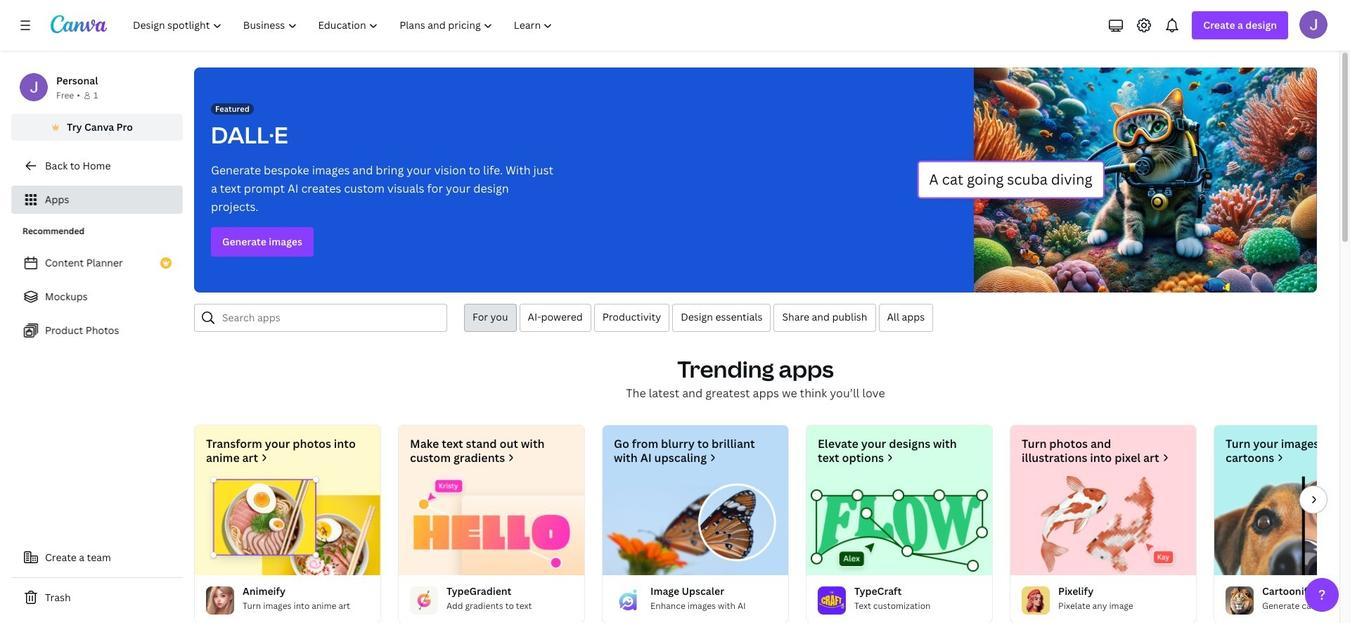 Task type: describe. For each thing, give the bounding box(es) containing it.
1 vertical spatial image upscaler image
[[614, 586, 642, 615]]

typecraft image
[[807, 476, 992, 575]]

0 vertical spatial pixelify image
[[1011, 476, 1196, 575]]

jacob simon image
[[1300, 11, 1328, 39]]

Input field to search for apps search field
[[222, 304, 438, 331]]

0 vertical spatial cartoonify image
[[1214, 476, 1350, 575]]

an image with a cursor next to a text box containing the prompt "a cat going scuba diving" to generate an image. the generated image of a cat doing scuba diving is behind the text box. image
[[917, 68, 1317, 293]]

top level navigation element
[[124, 11, 565, 39]]

1 vertical spatial pixelify image
[[1022, 586, 1050, 615]]

0 vertical spatial image upscaler image
[[603, 476, 788, 575]]



Task type: locate. For each thing, give the bounding box(es) containing it.
typecraft image
[[818, 586, 846, 615]]

cartoonify image
[[1214, 476, 1350, 575], [1226, 586, 1254, 615]]

1 vertical spatial typegradient image
[[410, 586, 438, 615]]

image upscaler image
[[603, 476, 788, 575], [614, 586, 642, 615]]

1 vertical spatial cartoonify image
[[1226, 586, 1254, 615]]

list
[[11, 249, 183, 345]]

pixelify image
[[1011, 476, 1196, 575], [1022, 586, 1050, 615]]

0 vertical spatial typegradient image
[[399, 476, 584, 575]]

animeify image
[[195, 476, 380, 575]]

typegradient image
[[399, 476, 584, 575], [410, 586, 438, 615]]

animeify image
[[206, 586, 234, 615]]



Task type: vqa. For each thing, say whether or not it's contained in the screenshot.
An image with a cursor next to a text box containing the prompt "A cat going scuba diving" to generate an image. The generated image of a cat doing scuba diving is behind the text box.
yes



